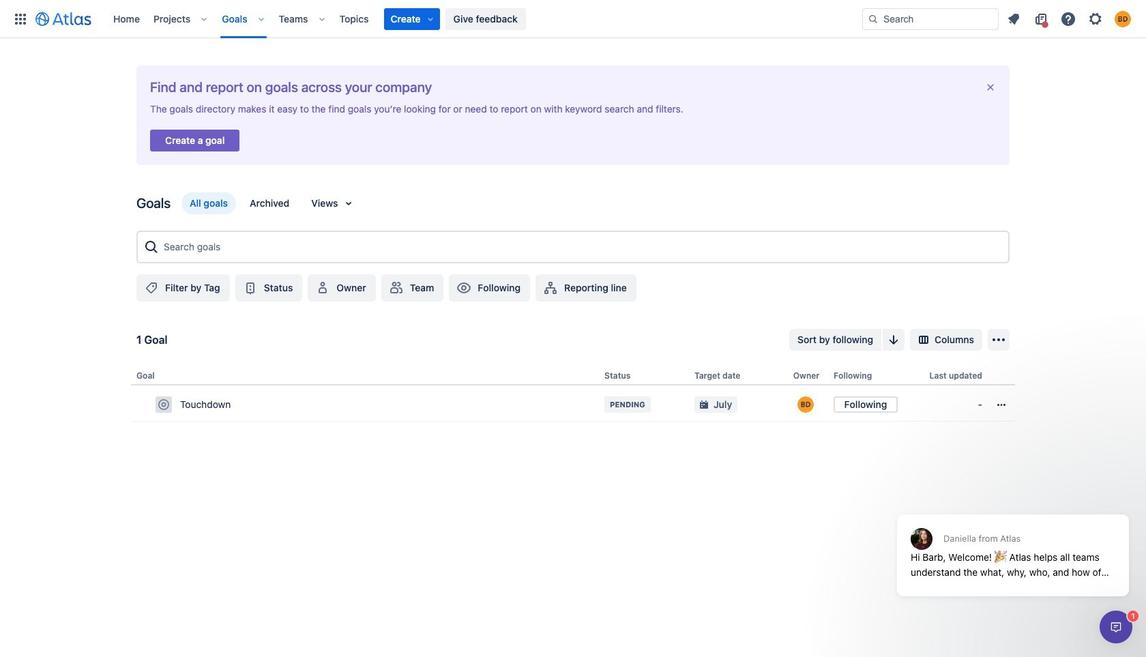 Task type: locate. For each thing, give the bounding box(es) containing it.
status image
[[242, 280, 258, 296]]

search goals image
[[143, 239, 160, 255]]

help image
[[1060, 11, 1077, 27]]

following image
[[456, 280, 472, 296]]

dialog
[[891, 481, 1136, 607], [1100, 611, 1133, 644]]

banner
[[0, 0, 1146, 38]]

None search field
[[863, 8, 999, 30]]

switch to... image
[[12, 11, 29, 27]]

Search field
[[863, 8, 999, 30]]

touchdown image
[[158, 399, 169, 410]]

Search goals field
[[160, 235, 1003, 259]]



Task type: vqa. For each thing, say whether or not it's contained in the screenshot.
Status icon on the left top
yes



Task type: describe. For each thing, give the bounding box(es) containing it.
0 vertical spatial dialog
[[891, 481, 1136, 607]]

notifications image
[[1006, 11, 1022, 27]]

reverse sort order image
[[886, 332, 902, 348]]

search image
[[868, 13, 879, 24]]

close banner image
[[985, 82, 996, 93]]

label image
[[143, 280, 160, 296]]

account image
[[1115, 11, 1131, 27]]

1 vertical spatial dialog
[[1100, 611, 1133, 644]]

settings image
[[1088, 11, 1104, 27]]

top element
[[8, 0, 863, 38]]



